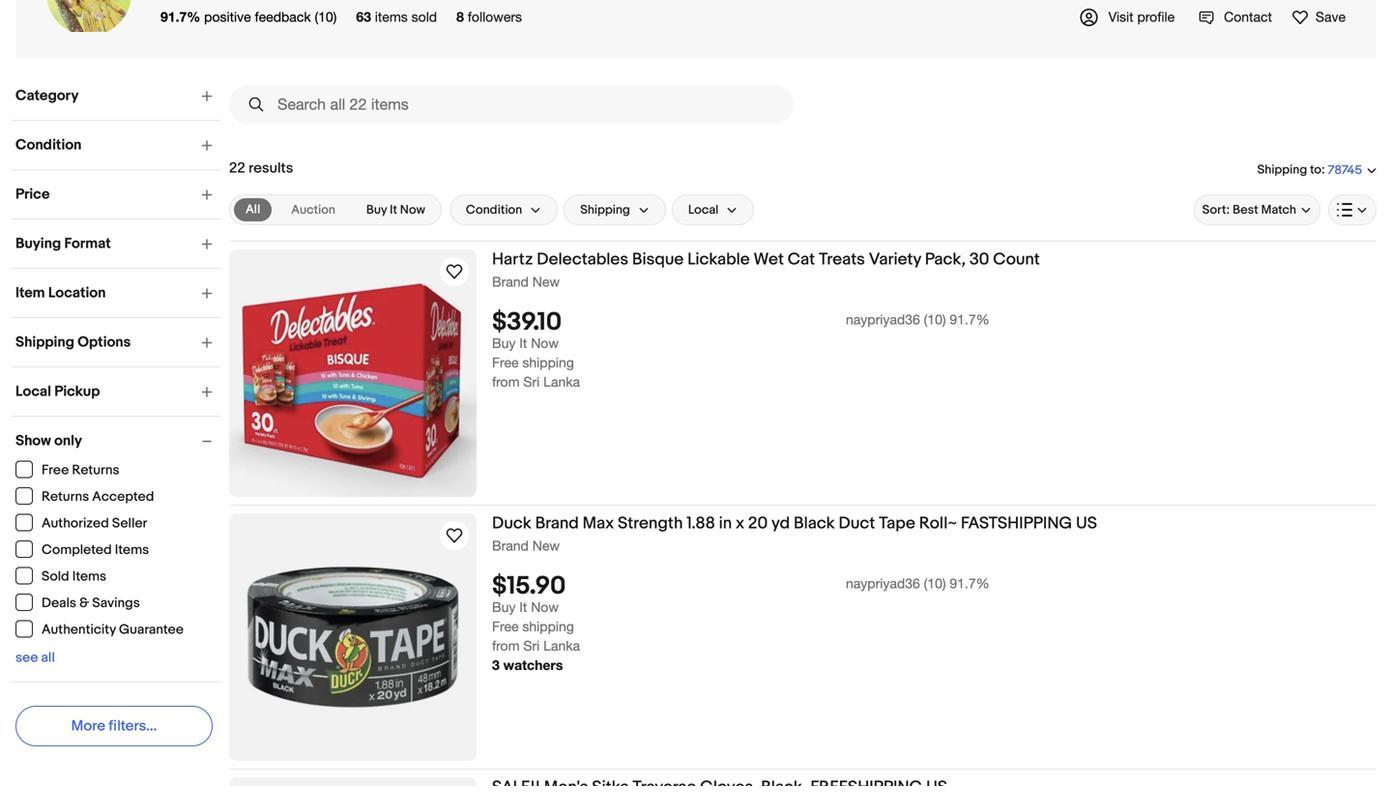Task type: describe. For each thing, give the bounding box(es) containing it.
item location button
[[15, 284, 220, 302]]

treats
[[819, 250, 865, 270]]

deals & savings link
[[15, 594, 141, 612]]

authorized seller link
[[15, 514, 148, 532]]

watchers
[[504, 657, 563, 673]]

visit
[[1109, 9, 1134, 25]]

duck brand max strength 1.88 in x 20 yd black duct tape roll~ fastshipping us image
[[229, 514, 477, 761]]

condition inside main content
[[466, 202, 522, 217]]

1 vertical spatial brand
[[535, 514, 579, 534]]

Search all 22 items field
[[229, 85, 794, 124]]

max
[[583, 514, 614, 534]]

1 horizontal spatial condition button
[[450, 194, 558, 225]]

lanka for naypriyad36 (10) 91.7% buy it now free shipping from sri lanka 3 watchers
[[544, 638, 580, 654]]

authorized seller
[[42, 515, 147, 532]]

buy for naypriyad36 (10) 91.7% buy it now free shipping from sri lanka
[[492, 335, 516, 351]]

0 horizontal spatial condition
[[15, 136, 82, 154]]

lanka for naypriyad36 (10) 91.7% buy it now free shipping from sri lanka
[[544, 374, 580, 390]]

authenticity guarantee
[[42, 622, 184, 638]]

0 vertical spatial condition button
[[15, 136, 220, 154]]

All selected text field
[[246, 201, 260, 219]]

63 items sold
[[356, 9, 437, 25]]

new inside "duck brand max strength 1.88 in x 20 yd black duct tape roll~ fastshipping us brand new"
[[533, 538, 560, 554]]

local button
[[672, 194, 755, 225]]

$39.10
[[492, 308, 562, 338]]

&
[[79, 595, 89, 612]]

positive
[[204, 9, 251, 25]]

shipping for naypriyad36 (10) 91.7% buy it now free shipping from sri lanka
[[523, 355, 574, 371]]

duck brand max strength 1.88 in x 20 yd black duct tape roll~ fastshipping us link
[[492, 514, 1377, 537]]

more filters... button
[[15, 706, 213, 747]]

it for naypriyad36 (10) 91.7% buy it now free shipping from sri lanka 3 watchers
[[520, 599, 527, 615]]

to
[[1311, 162, 1322, 177]]

22 results
[[229, 160, 293, 177]]

hartz delectables bisque lickable wet cat treats variety pack, 30 count brand new
[[492, 250, 1040, 290]]

naypriyad36 for naypriyad36 (10) 91.7% buy it now free shipping from sri lanka 3 watchers
[[846, 576, 920, 592]]

sale!! men's sitka traverse gloves, black, freeshipping us image
[[229, 778, 477, 786]]

sort: best match button
[[1194, 194, 1321, 225]]

all link
[[234, 198, 272, 221]]

sort: best match
[[1203, 202, 1297, 217]]

now for naypriyad36 (10) 91.7% buy it now free shipping from sri lanka 3 watchers
[[531, 599, 559, 615]]

feedback
[[255, 9, 311, 25]]

authorized
[[42, 515, 109, 532]]

completed
[[42, 542, 112, 558]]

deals
[[42, 595, 76, 612]]

8 followers
[[457, 9, 522, 25]]

naypriyad36 (10) 91.7% buy it now free shipping from sri lanka
[[492, 312, 990, 390]]

auction link
[[280, 198, 347, 221]]

seller
[[112, 515, 147, 532]]

buy it now
[[366, 202, 425, 217]]

it inside buy it now link
[[390, 202, 397, 217]]

category button
[[15, 87, 220, 104]]

sri for naypriyad36 (10) 91.7% buy it now free shipping from sri lanka
[[524, 374, 540, 390]]

best
[[1233, 202, 1259, 217]]

naypriyad36 (10) 91.7% buy it now free shipping from sri lanka 3 watchers
[[492, 576, 990, 673]]

variety
[[869, 250, 922, 270]]

sold items link
[[15, 567, 107, 585]]

buying format button
[[15, 235, 220, 252]]

22
[[229, 160, 245, 177]]

wet
[[754, 250, 784, 270]]

hartz delectables bisque lickable wet cat treats variety pack, 30 count link
[[492, 250, 1377, 273]]

free for naypriyad36 (10) 91.7% buy it now free shipping from sri lanka 3 watchers
[[492, 619, 519, 635]]

pickup
[[54, 383, 100, 400]]

guarantee
[[119, 622, 184, 638]]

(10) for naypriyad36 (10) 91.7% buy it now free shipping from sri lanka
[[924, 312, 946, 328]]

91.7% positive feedback (10)
[[161, 9, 337, 25]]

all
[[41, 650, 55, 666]]

format
[[64, 235, 111, 252]]

duck
[[492, 514, 532, 534]]

contact link
[[1199, 9, 1273, 25]]

match
[[1262, 202, 1297, 217]]

lickable
[[688, 250, 750, 270]]

options
[[78, 334, 131, 351]]

duct
[[839, 514, 875, 534]]

show only
[[15, 432, 82, 450]]

listing options selector. list view selected. image
[[1337, 202, 1368, 218]]

30
[[970, 250, 990, 270]]

hartz
[[492, 250, 533, 270]]

x
[[736, 514, 745, 534]]

accepted
[[92, 489, 154, 505]]

item
[[15, 284, 45, 302]]

see
[[15, 650, 38, 666]]

(10) for naypriyad36 (10) 91.7% buy it now free shipping from sri lanka 3 watchers
[[924, 576, 946, 592]]

from for naypriyad36 (10) 91.7% buy it now free shipping from sri lanka 3 watchers
[[492, 638, 520, 654]]

count
[[993, 250, 1040, 270]]

watch duck brand max strength 1.88 in x 20 yd black duct tape roll~ fastshipping us image
[[443, 524, 466, 547]]

shipping for shipping options
[[15, 334, 74, 351]]

sold
[[42, 569, 69, 585]]

visit profile link
[[1080, 9, 1175, 25]]

location
[[48, 284, 106, 302]]

contact
[[1224, 9, 1273, 25]]

category
[[15, 87, 79, 104]]

main content containing $39.10
[[229, 77, 1377, 786]]



Task type: vqa. For each thing, say whether or not it's contained in the screenshot.
Rose/Gold)
no



Task type: locate. For each thing, give the bounding box(es) containing it.
condition button up 'hartz'
[[450, 194, 558, 225]]

1 vertical spatial free
[[42, 462, 69, 479]]

from down the $39.10
[[492, 374, 520, 390]]

shipping for shipping to : 78745
[[1258, 162, 1308, 177]]

1 sri from the top
[[524, 374, 540, 390]]

more
[[71, 718, 105, 735]]

91.7% for naypriyad36 (10) 91.7% buy it now free shipping from sri lanka
[[950, 312, 990, 328]]

new down 'hartz'
[[533, 274, 560, 290]]

(10) left 63
[[315, 9, 337, 25]]

naypriyad36 inside naypriyad36 (10) 91.7% buy it now free shipping from sri lanka 3 watchers
[[846, 576, 920, 592]]

shipping up the delectables
[[580, 202, 630, 217]]

condition up 'hartz'
[[466, 202, 522, 217]]

shipping for shipping
[[580, 202, 630, 217]]

from for naypriyad36 (10) 91.7% buy it now free shipping from sri lanka
[[492, 374, 520, 390]]

more filters...
[[71, 718, 157, 735]]

savings
[[92, 595, 140, 612]]

lanka inside naypriyad36 (10) 91.7% buy it now free shipping from sri lanka
[[544, 374, 580, 390]]

(10)
[[315, 9, 337, 25], [924, 312, 946, 328], [924, 576, 946, 592]]

0 vertical spatial condition
[[15, 136, 82, 154]]

sri
[[524, 374, 540, 390], [524, 638, 540, 654]]

naypriyad36 for naypriyad36 (10) 91.7% buy it now free shipping from sri lanka
[[846, 312, 920, 328]]

show only button
[[15, 432, 220, 450]]

free returns
[[42, 462, 119, 479]]

1 vertical spatial lanka
[[544, 638, 580, 654]]

returns up the returns accepted
[[72, 462, 119, 479]]

items for completed items
[[115, 542, 149, 558]]

91.7% inside naypriyad36 (10) 91.7% buy it now free shipping from sri lanka 3 watchers
[[950, 576, 990, 592]]

now inside naypriyad36 (10) 91.7% buy it now free shipping from sri lanka 3 watchers
[[531, 599, 559, 615]]

1 horizontal spatial local
[[688, 202, 719, 217]]

heading
[[492, 778, 948, 786]]

1 vertical spatial shipping
[[580, 202, 630, 217]]

naypriyad36 down tape
[[846, 576, 920, 592]]

brand left max
[[535, 514, 579, 534]]

2 vertical spatial (10)
[[924, 576, 946, 592]]

shipping options button
[[15, 334, 220, 351]]

(10) down the duck brand max strength 1.88 in x 20 yd black duct tape roll~ fastshipping us link
[[924, 576, 946, 592]]

(10) inside naypriyad36 (10) 91.7% buy it now free shipping from sri lanka
[[924, 312, 946, 328]]

local inside dropdown button
[[688, 202, 719, 217]]

2 vertical spatial 91.7%
[[950, 576, 990, 592]]

see all button
[[15, 650, 55, 666]]

1 vertical spatial new
[[533, 538, 560, 554]]

0 vertical spatial (10)
[[315, 9, 337, 25]]

lanka inside naypriyad36 (10) 91.7% buy it now free shipping from sri lanka 3 watchers
[[544, 638, 580, 654]]

0 vertical spatial buy
[[366, 202, 387, 217]]

free down show only
[[42, 462, 69, 479]]

us
[[1076, 514, 1098, 534]]

returns inside free returns link
[[72, 462, 119, 479]]

0 horizontal spatial local
[[15, 383, 51, 400]]

from inside naypriyad36 (10) 91.7% buy it now free shipping from sri lanka 3 watchers
[[492, 638, 520, 654]]

shipping button
[[564, 194, 666, 225]]

it inside naypriyad36 (10) 91.7% buy it now free shipping from sri lanka
[[520, 335, 527, 351]]

completed items
[[42, 542, 149, 558]]

item location
[[15, 284, 106, 302]]

shipping to : 78745
[[1258, 162, 1363, 178]]

naypriyad36
[[846, 312, 920, 328], [846, 576, 920, 592]]

brand inside hartz delectables bisque lickable wet cat treats variety pack, 30 count brand new
[[492, 274, 529, 290]]

buy down 'hartz'
[[492, 335, 516, 351]]

shipping
[[523, 355, 574, 371], [523, 619, 574, 635]]

0 vertical spatial free
[[492, 355, 519, 371]]

naypriyad36 inside naypriyad36 (10) 91.7% buy it now free shipping from sri lanka
[[846, 312, 920, 328]]

it inside naypriyad36 (10) 91.7% buy it now free shipping from sri lanka 3 watchers
[[520, 599, 527, 615]]

2 vertical spatial shipping
[[15, 334, 74, 351]]

local for local pickup
[[15, 383, 51, 400]]

1 vertical spatial shipping
[[523, 619, 574, 635]]

1 vertical spatial local
[[15, 383, 51, 400]]

2 naypriyad36 from the top
[[846, 576, 920, 592]]

free up 3
[[492, 619, 519, 635]]

duck brand max strength 1.88 in x 20 yd black duct tape roll~ fastshipping us heading
[[492, 514, 1098, 534]]

items
[[115, 542, 149, 558], [72, 569, 107, 585]]

1 shipping from the top
[[523, 355, 574, 371]]

price button
[[15, 186, 220, 203]]

now for naypriyad36 (10) 91.7% buy it now free shipping from sri lanka
[[531, 335, 559, 351]]

shipping left to
[[1258, 162, 1308, 177]]

free inside naypriyad36 (10) 91.7% buy it now free shipping from sri lanka
[[492, 355, 519, 371]]

naypriyad36 down variety
[[846, 312, 920, 328]]

2 shipping from the top
[[523, 619, 574, 635]]

items down seller
[[115, 542, 149, 558]]

local pickup
[[15, 383, 100, 400]]

1 naypriyad36 from the top
[[846, 312, 920, 328]]

1 vertical spatial buy
[[492, 335, 516, 351]]

buy for naypriyad36 (10) 91.7% buy it now free shipping from sri lanka 3 watchers
[[492, 599, 516, 615]]

shipping up the watchers
[[523, 619, 574, 635]]

buying format
[[15, 235, 111, 252]]

hartz delectables bisque lickable wet cat treats variety pack, 30 count heading
[[492, 250, 1040, 270]]

1 vertical spatial items
[[72, 569, 107, 585]]

lanka
[[544, 374, 580, 390], [544, 638, 580, 654]]

fastshipping
[[961, 514, 1073, 534]]

91.7% down the roll~ at right bottom
[[950, 576, 990, 592]]

all
[[246, 202, 260, 217]]

price
[[15, 186, 50, 203]]

shipping down the $39.10
[[523, 355, 574, 371]]

only
[[54, 432, 82, 450]]

items up deals & savings
[[72, 569, 107, 585]]

0 vertical spatial shipping
[[1258, 162, 1308, 177]]

condition
[[15, 136, 82, 154], [466, 202, 522, 217]]

local left pickup
[[15, 383, 51, 400]]

2 sri from the top
[[524, 638, 540, 654]]

0 vertical spatial lanka
[[544, 374, 580, 390]]

3
[[492, 657, 500, 673]]

free down the $39.10
[[492, 355, 519, 371]]

63
[[356, 9, 371, 25]]

(10) inside naypriyad36 (10) 91.7% buy it now free shipping from sri lanka 3 watchers
[[924, 576, 946, 592]]

local up the lickable
[[688, 202, 719, 217]]

0 horizontal spatial items
[[72, 569, 107, 585]]

yd
[[772, 514, 790, 534]]

buy it now link
[[355, 198, 437, 221]]

roll~
[[919, 514, 957, 534]]

sri down the $39.10
[[524, 374, 540, 390]]

buying
[[15, 235, 61, 252]]

sri for naypriyad36 (10) 91.7% buy it now free shipping from sri lanka 3 watchers
[[524, 638, 540, 654]]

auction
[[291, 202, 336, 217]]

from
[[492, 374, 520, 390], [492, 638, 520, 654]]

deals & savings
[[42, 595, 140, 612]]

0 vertical spatial items
[[115, 542, 149, 558]]

2 vertical spatial free
[[492, 619, 519, 635]]

buy up 3
[[492, 599, 516, 615]]

it
[[390, 202, 397, 217], [520, 335, 527, 351], [520, 599, 527, 615]]

free inside naypriyad36 (10) 91.7% buy it now free shipping from sri lanka 3 watchers
[[492, 619, 519, 635]]

brand down duck
[[492, 538, 529, 554]]

shipping inside dropdown button
[[580, 202, 630, 217]]

2 horizontal spatial shipping
[[1258, 162, 1308, 177]]

1.88
[[687, 514, 715, 534]]

save
[[1316, 9, 1346, 25]]

tape
[[879, 514, 916, 534]]

now
[[400, 202, 425, 217], [531, 335, 559, 351], [531, 599, 559, 615]]

watch hartz delectables bisque lickable wet cat treats variety pack, 30 count image
[[443, 260, 466, 283]]

authenticity
[[42, 622, 116, 638]]

returns accepted
[[42, 489, 154, 505]]

0 vertical spatial sri
[[524, 374, 540, 390]]

1 vertical spatial now
[[531, 335, 559, 351]]

it right auction 'link' at the top left of page
[[390, 202, 397, 217]]

1 vertical spatial condition
[[466, 202, 522, 217]]

shipping up local pickup in the left of the page
[[15, 334, 74, 351]]

shipping inside naypriyad36 (10) 91.7% buy it now free shipping from sri lanka
[[523, 355, 574, 371]]

in
[[719, 514, 732, 534]]

20
[[748, 514, 768, 534]]

lanka down the $39.10
[[544, 374, 580, 390]]

brand
[[492, 274, 529, 290], [535, 514, 579, 534], [492, 538, 529, 554]]

it down 'hartz'
[[520, 335, 527, 351]]

0 horizontal spatial shipping
[[15, 334, 74, 351]]

condition button down category dropdown button
[[15, 136, 220, 154]]

2 new from the top
[[533, 538, 560, 554]]

91.7% down the 30
[[950, 312, 990, 328]]

sri up the watchers
[[524, 638, 540, 654]]

returns down free returns link
[[42, 489, 89, 505]]

shipping
[[1258, 162, 1308, 177], [580, 202, 630, 217], [15, 334, 74, 351]]

from up 3
[[492, 638, 520, 654]]

see all
[[15, 650, 55, 666]]

2 from from the top
[[492, 638, 520, 654]]

1 vertical spatial condition button
[[450, 194, 558, 225]]

(10) down hartz delectables bisque lickable wet cat treats variety pack, 30 count link
[[924, 312, 946, 328]]

2 lanka from the top
[[544, 638, 580, 654]]

hartz delectables bisque lickable wet cat treats variety pack, 30 count image
[[229, 250, 477, 497]]

pack,
[[925, 250, 966, 270]]

sri inside naypriyad36 (10) 91.7% buy it now free shipping from sri lanka
[[524, 374, 540, 390]]

2 vertical spatial it
[[520, 599, 527, 615]]

returns inside returns accepted 'link'
[[42, 489, 89, 505]]

save button
[[1292, 7, 1346, 27]]

1 horizontal spatial shipping
[[580, 202, 630, 217]]

sri inside naypriyad36 (10) 91.7% buy it now free shipping from sri lanka 3 watchers
[[524, 638, 540, 654]]

now inside naypriyad36 (10) 91.7% buy it now free shipping from sri lanka
[[531, 335, 559, 351]]

visit profile
[[1109, 9, 1175, 25]]

8
[[457, 9, 464, 25]]

1 vertical spatial 91.7%
[[950, 312, 990, 328]]

it for naypriyad36 (10) 91.7% buy it now free shipping from sri lanka
[[520, 335, 527, 351]]

shipping for naypriyad36 (10) 91.7% buy it now free shipping from sri lanka 3 watchers
[[523, 619, 574, 635]]

1 new from the top
[[533, 274, 560, 290]]

show
[[15, 432, 51, 450]]

it up the watchers
[[520, 599, 527, 615]]

buy right auction
[[366, 202, 387, 217]]

shipping options
[[15, 334, 131, 351]]

0 vertical spatial now
[[400, 202, 425, 217]]

0 vertical spatial returns
[[72, 462, 119, 479]]

2 vertical spatial now
[[531, 599, 559, 615]]

free for naypriyad36 (10) 91.7% buy it now free shipping from sri lanka
[[492, 355, 519, 371]]

0 vertical spatial naypriyad36
[[846, 312, 920, 328]]

shipping inside shipping to : 78745
[[1258, 162, 1308, 177]]

1 vertical spatial sri
[[524, 638, 540, 654]]

delectables
[[537, 250, 629, 270]]

returns
[[72, 462, 119, 479], [42, 489, 89, 505]]

2 vertical spatial brand
[[492, 538, 529, 554]]

local for local
[[688, 202, 719, 217]]

shipping inside naypriyad36 (10) 91.7% buy it now free shipping from sri lanka 3 watchers
[[523, 619, 574, 635]]

bisque
[[632, 250, 684, 270]]

condition down category
[[15, 136, 82, 154]]

local pickup button
[[15, 383, 220, 400]]

from inside naypriyad36 (10) 91.7% buy it now free shipping from sri lanka
[[492, 374, 520, 390]]

0 vertical spatial local
[[688, 202, 719, 217]]

black
[[794, 514, 835, 534]]

91.7% inside naypriyad36 (10) 91.7% buy it now free shipping from sri lanka
[[950, 312, 990, 328]]

0 vertical spatial brand
[[492, 274, 529, 290]]

items for sold items
[[72, 569, 107, 585]]

1 lanka from the top
[[544, 374, 580, 390]]

returns accepted link
[[15, 487, 155, 505]]

1 vertical spatial from
[[492, 638, 520, 654]]

0 vertical spatial new
[[533, 274, 560, 290]]

buy inside naypriyad36 (10) 91.7% buy it now free shipping from sri lanka
[[492, 335, 516, 351]]

1 from from the top
[[492, 374, 520, 390]]

2 vertical spatial buy
[[492, 599, 516, 615]]

1 vertical spatial returns
[[42, 489, 89, 505]]

91.7% for naypriyad36 (10) 91.7% buy it now free shipping from sri lanka 3 watchers
[[950, 576, 990, 592]]

new up $15.90
[[533, 538, 560, 554]]

1 horizontal spatial condition
[[466, 202, 522, 217]]

:
[[1322, 162, 1326, 177]]

main content
[[229, 77, 1377, 786]]

lanka up the watchers
[[544, 638, 580, 654]]

0 vertical spatial it
[[390, 202, 397, 217]]

sold items
[[42, 569, 107, 585]]

new inside hartz delectables bisque lickable wet cat treats variety pack, 30 count brand new
[[533, 274, 560, 290]]

completed items link
[[15, 541, 150, 558]]

brand down 'hartz'
[[492, 274, 529, 290]]

local
[[688, 202, 719, 217], [15, 383, 51, 400]]

0 vertical spatial shipping
[[523, 355, 574, 371]]

0 vertical spatial from
[[492, 374, 520, 390]]

0 vertical spatial 91.7%
[[161, 9, 200, 25]]

1 vertical spatial it
[[520, 335, 527, 351]]

1 vertical spatial naypriyad36
[[846, 576, 920, 592]]

1 horizontal spatial items
[[115, 542, 149, 558]]

condition button
[[15, 136, 220, 154], [450, 194, 558, 225]]

78745
[[1328, 163, 1363, 178]]

1 vertical spatial (10)
[[924, 312, 946, 328]]

sort:
[[1203, 202, 1230, 217]]

strength
[[618, 514, 683, 534]]

91.7% left positive
[[161, 9, 200, 25]]

0 horizontal spatial condition button
[[15, 136, 220, 154]]

buy inside naypriyad36 (10) 91.7% buy it now free shipping from sri lanka 3 watchers
[[492, 599, 516, 615]]



